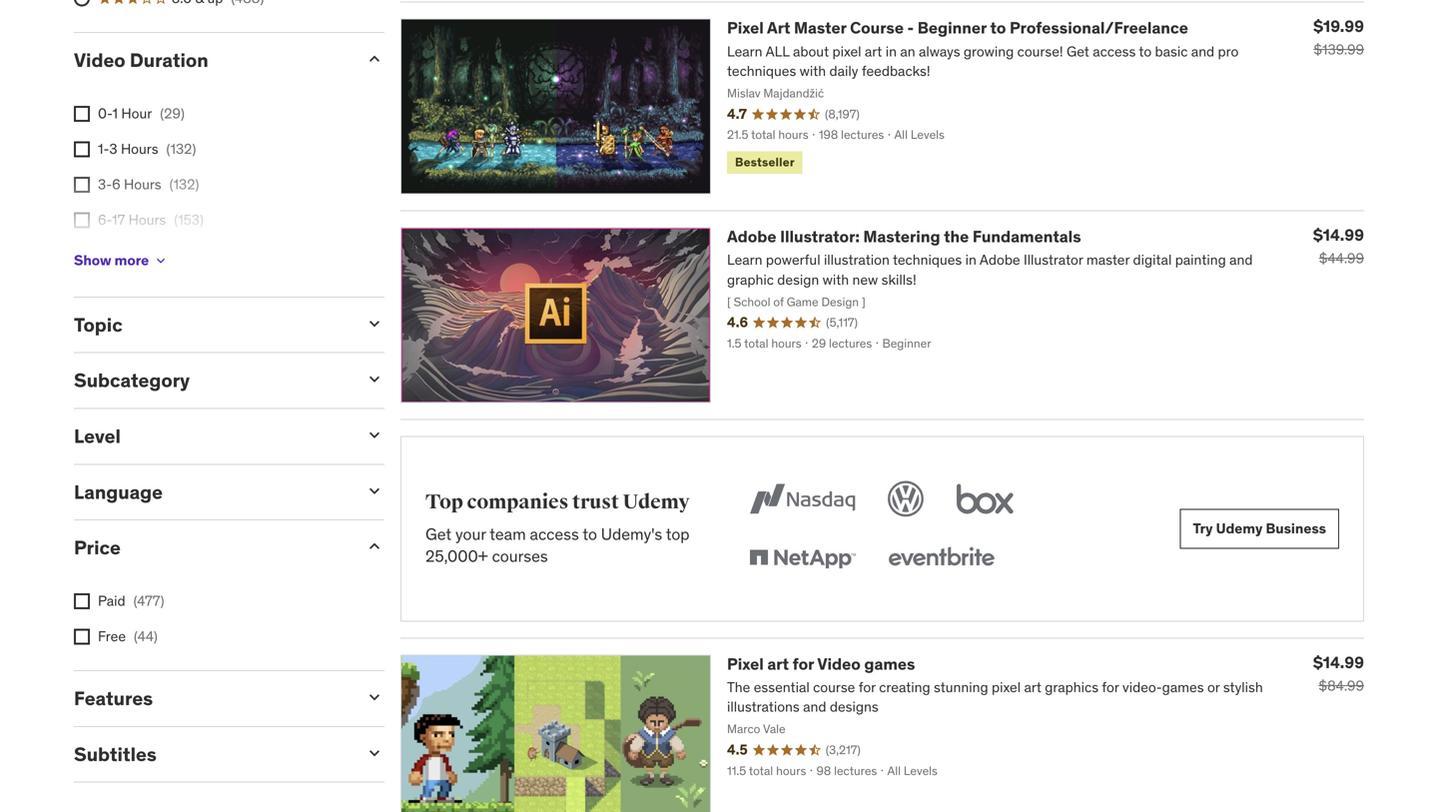Task type: locate. For each thing, give the bounding box(es) containing it.
xsmall image for paid
[[74, 593, 90, 609]]

0 vertical spatial $14.99
[[1313, 225, 1365, 245]]

trust
[[572, 490, 619, 515]]

courses
[[492, 546, 548, 567]]

small image
[[365, 369, 385, 389], [365, 481, 385, 501], [365, 536, 385, 556]]

pixel art for video games
[[727, 654, 915, 674]]

5 small image from the top
[[365, 743, 385, 763]]

volkswagen image
[[884, 477, 928, 521]]

1 vertical spatial to
[[583, 524, 597, 544]]

xsmall image left 6-
[[74, 212, 90, 228]]

udemy
[[623, 490, 690, 515], [1216, 519, 1263, 537]]

0 horizontal spatial udemy
[[623, 490, 690, 515]]

2 small image from the top
[[365, 314, 385, 334]]

2 vertical spatial xsmall image
[[74, 629, 90, 645]]

beginner
[[918, 18, 987, 38]]

0 vertical spatial xsmall image
[[74, 141, 90, 157]]

xsmall image right more
[[153, 253, 169, 269]]

1 $14.99 from the top
[[1313, 225, 1365, 245]]

xsmall image for 0-1 hour (29)
[[74, 141, 90, 157]]

video duration button
[[74, 48, 349, 72]]

$44.99
[[1319, 249, 1365, 267]]

adobe illustrator: mastering the fundamentals
[[727, 226, 1081, 247]]

to down trust
[[583, 524, 597, 544]]

show more
[[74, 251, 149, 269]]

2 xsmall image from the top
[[74, 177, 90, 193]]

business
[[1266, 519, 1327, 537]]

hours for 6-17 hours
[[129, 211, 166, 229]]

1 vertical spatial small image
[[365, 481, 385, 501]]

video duration
[[74, 48, 208, 72]]

top
[[666, 524, 690, 544]]

xsmall image
[[74, 141, 90, 157], [153, 253, 169, 269], [74, 629, 90, 645]]

to
[[990, 18, 1006, 38], [583, 524, 597, 544]]

top
[[426, 490, 463, 515]]

hours for 3-6 hours
[[124, 175, 161, 193]]

small image for features
[[365, 687, 385, 707]]

netapp image
[[745, 537, 860, 581]]

2 vertical spatial small image
[[365, 536, 385, 556]]

4 small image from the top
[[365, 687, 385, 707]]

xsmall image
[[74, 106, 90, 122], [74, 177, 90, 193], [74, 212, 90, 228], [74, 593, 90, 609]]

hours right "6"
[[124, 175, 161, 193]]

25,000+
[[426, 546, 488, 567]]

1 pixel from the top
[[727, 18, 764, 38]]

language button
[[74, 480, 349, 504]]

small image
[[365, 49, 385, 69], [365, 314, 385, 334], [365, 425, 385, 445], [365, 687, 385, 707], [365, 743, 385, 763]]

subtitles button
[[74, 742, 349, 766]]

hours right 17
[[129, 211, 166, 229]]

(132) down (29)
[[166, 140, 196, 158]]

video up the 0-
[[74, 48, 126, 72]]

1 vertical spatial xsmall image
[[153, 253, 169, 269]]

mastering
[[864, 226, 941, 247]]

3 xsmall image from the top
[[74, 212, 90, 228]]

pixel
[[727, 18, 764, 38], [727, 654, 764, 674]]

xsmall image left 1-
[[74, 141, 90, 157]]

small image for subtitles
[[365, 743, 385, 763]]

free
[[98, 627, 126, 645]]

udemy up top
[[623, 490, 690, 515]]

0 vertical spatial video
[[74, 48, 126, 72]]

6-17 hours (153)
[[98, 211, 204, 229]]

xsmall image left free
[[74, 629, 90, 645]]

hours
[[121, 140, 158, 158], [124, 175, 161, 193], [129, 211, 166, 229], [123, 246, 161, 264]]

(132) up (153)
[[169, 175, 199, 193]]

xsmall image for 0-
[[74, 106, 90, 122]]

try udemy business
[[1193, 519, 1327, 537]]

3-
[[98, 175, 112, 193]]

xsmall image left the paid
[[74, 593, 90, 609]]

2 pixel from the top
[[727, 654, 764, 674]]

price
[[74, 536, 121, 559]]

-
[[908, 18, 914, 38]]

udemy right try
[[1216, 519, 1263, 537]]

to inside top companies trust udemy get your team access to udemy's top 25,000+ courses
[[583, 524, 597, 544]]

xsmall image for paid (477)
[[74, 629, 90, 645]]

eventbrite image
[[884, 537, 999, 581]]

1 horizontal spatial udemy
[[1216, 519, 1263, 537]]

1 vertical spatial $14.99
[[1313, 652, 1365, 673]]

master
[[794, 18, 847, 38]]

3-6 hours (132)
[[98, 175, 199, 193]]

0 vertical spatial udemy
[[623, 490, 690, 515]]

games
[[864, 654, 915, 674]]

$14.99 up $84.99
[[1313, 652, 1365, 673]]

hours right 3
[[121, 140, 158, 158]]

$14.99 $84.99
[[1313, 652, 1365, 695]]

nasdaq image
[[745, 477, 860, 521]]

$14.99
[[1313, 225, 1365, 245], [1313, 652, 1365, 673]]

(132)
[[166, 140, 196, 158], [169, 175, 199, 193]]

1 xsmall image from the top
[[74, 106, 90, 122]]

fundamentals
[[973, 226, 1081, 247]]

small image for subcategory
[[365, 369, 385, 389]]

$19.99 $139.99
[[1314, 16, 1365, 59]]

1 small image from the top
[[365, 49, 385, 69]]

$14.99 up $44.99
[[1313, 225, 1365, 245]]

0 vertical spatial pixel
[[727, 18, 764, 38]]

video right 'for'
[[817, 654, 861, 674]]

companies
[[467, 490, 569, 515]]

hour
[[121, 104, 152, 122]]

pixel art master course - beginner to professional/freelance
[[727, 18, 1189, 38]]

adobe
[[727, 226, 777, 247]]

3 small image from the top
[[365, 425, 385, 445]]

3 small image from the top
[[365, 536, 385, 556]]

1 small image from the top
[[365, 369, 385, 389]]

4 xsmall image from the top
[[74, 593, 90, 609]]

0 horizontal spatial to
[[583, 524, 597, 544]]

0-
[[98, 104, 112, 122]]

2 $14.99 from the top
[[1313, 652, 1365, 673]]

1 horizontal spatial video
[[817, 654, 861, 674]]

the
[[944, 226, 969, 247]]

topic button
[[74, 313, 349, 337]]

get
[[426, 524, 452, 544]]

1 vertical spatial video
[[817, 654, 861, 674]]

xsmall image left 3-
[[74, 177, 90, 193]]

1 vertical spatial pixel
[[727, 654, 764, 674]]

0 vertical spatial (132)
[[166, 140, 196, 158]]

(132) for 1-3 hours (132)
[[166, 140, 196, 158]]

pixel art master course - beginner to professional/freelance link
[[727, 18, 1189, 38]]

to right beginner
[[990, 18, 1006, 38]]

1 vertical spatial (132)
[[169, 175, 199, 193]]

video
[[74, 48, 126, 72], [817, 654, 861, 674]]

small image for level
[[365, 425, 385, 445]]

1 horizontal spatial to
[[990, 18, 1006, 38]]

3
[[109, 140, 117, 158]]

2 small image from the top
[[365, 481, 385, 501]]

17+
[[98, 246, 120, 264]]

illustrator:
[[780, 226, 860, 247]]

0 vertical spatial small image
[[365, 369, 385, 389]]

xsmall image left the 0-
[[74, 106, 90, 122]]

features
[[74, 686, 153, 710]]

art
[[768, 654, 789, 674]]

1 vertical spatial udemy
[[1216, 519, 1263, 537]]

xsmall image inside show more button
[[153, 253, 169, 269]]



Task type: describe. For each thing, give the bounding box(es) containing it.
level button
[[74, 424, 349, 448]]

subcategory
[[74, 368, 190, 392]]

1
[[112, 104, 118, 122]]

try
[[1193, 519, 1213, 537]]

price button
[[74, 536, 349, 559]]

subtitles
[[74, 742, 157, 766]]

xsmall image for 6-
[[74, 212, 90, 228]]

hours for 1-3 hours
[[121, 140, 158, 158]]

(477)
[[133, 592, 164, 610]]

small image for language
[[365, 481, 385, 501]]

course
[[850, 18, 904, 38]]

udemy's
[[601, 524, 662, 544]]

small image for video duration
[[365, 49, 385, 69]]

paid
[[98, 592, 125, 610]]

professional/freelance
[[1010, 18, 1189, 38]]

small image for price
[[365, 536, 385, 556]]

$14.99 for adobe illustrator: mastering the fundamentals
[[1313, 225, 1365, 245]]

xsmall image for 3-
[[74, 177, 90, 193]]

your
[[455, 524, 486, 544]]

language
[[74, 480, 163, 504]]

$14.99 for pixel art for video games
[[1313, 652, 1365, 673]]

team
[[490, 524, 526, 544]]

art
[[767, 18, 791, 38]]

adobe illustrator: mastering the fundamentals link
[[727, 226, 1081, 247]]

(29)
[[160, 104, 185, 122]]

pixel art for video games link
[[727, 654, 915, 674]]

hours right 17+
[[123, 246, 161, 264]]

$19.99
[[1314, 16, 1365, 37]]

6
[[112, 175, 121, 193]]

(153)
[[174, 211, 204, 229]]

0 vertical spatial to
[[990, 18, 1006, 38]]

more
[[115, 251, 149, 269]]

paid (477)
[[98, 592, 164, 610]]

duration
[[130, 48, 208, 72]]

level
[[74, 424, 121, 448]]

top companies trust udemy get your team access to udemy's top 25,000+ courses
[[426, 490, 690, 567]]

6-
[[98, 211, 112, 229]]

topic
[[74, 313, 123, 337]]

1-3 hours (132)
[[98, 140, 196, 158]]

show
[[74, 251, 111, 269]]

0 horizontal spatial video
[[74, 48, 126, 72]]

features button
[[74, 686, 349, 710]]

1-
[[98, 140, 109, 158]]

box image
[[952, 477, 1019, 521]]

free (44)
[[98, 627, 158, 645]]

show more button
[[74, 241, 169, 281]]

$14.99 $44.99
[[1313, 225, 1365, 267]]

(44)
[[134, 627, 158, 645]]

$84.99
[[1319, 677, 1365, 695]]

small image for topic
[[365, 314, 385, 334]]

17
[[112, 211, 125, 229]]

subcategory button
[[74, 368, 349, 392]]

access
[[530, 524, 579, 544]]

pixel for pixel art for video games
[[727, 654, 764, 674]]

try udemy business link
[[1180, 509, 1340, 549]]

0-1 hour (29)
[[98, 104, 185, 122]]

17+ hours
[[98, 246, 161, 264]]

for
[[793, 654, 814, 674]]

pixel for pixel art master course - beginner to professional/freelance
[[727, 18, 764, 38]]

(132) for 3-6 hours (132)
[[169, 175, 199, 193]]

$139.99
[[1314, 41, 1365, 59]]

udemy inside top companies trust udemy get your team access to udemy's top 25,000+ courses
[[623, 490, 690, 515]]



Task type: vqa. For each thing, say whether or not it's contained in the screenshot.


